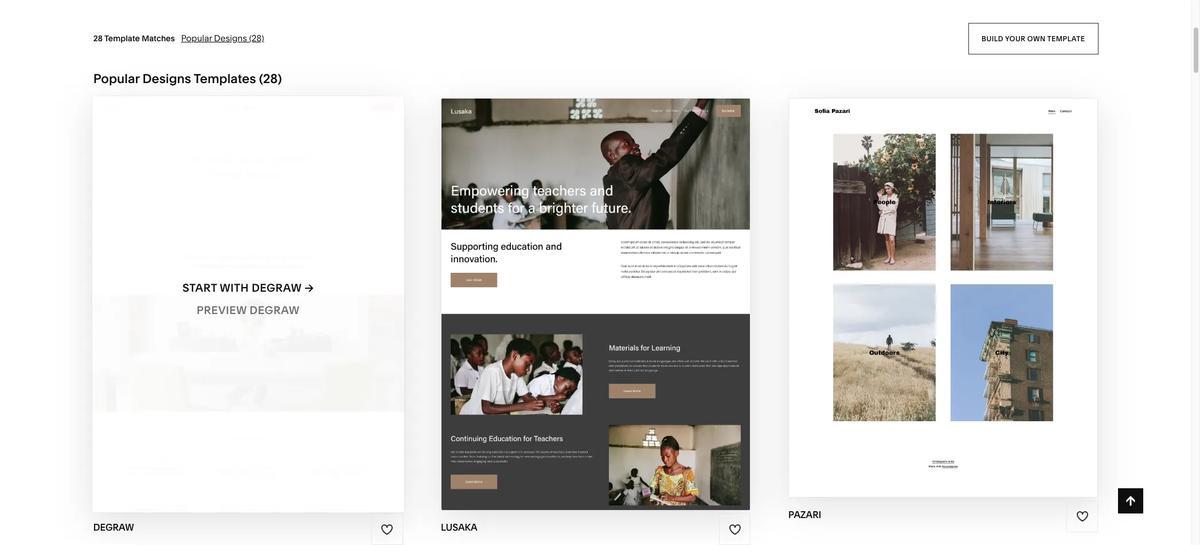 Task type: describe. For each thing, give the bounding box(es) containing it.
lusaka image
[[442, 99, 750, 510]]

designs for templates
[[143, 71, 191, 86]]

build your own template button
[[969, 23, 1099, 54]]

matches
[[142, 33, 175, 43]]

1 horizontal spatial 28
[[263, 71, 278, 86]]

start with lusaka
[[533, 282, 647, 295]]

)
[[278, 71, 282, 86]]

start with degraw button
[[183, 273, 314, 304]]

back to top image
[[1125, 495, 1138, 508]]

1 horizontal spatial start
[[533, 282, 567, 295]]

start with pazari
[[883, 275, 993, 288]]

templates
[[194, 71, 256, 86]]

2 vertical spatial degraw
[[93, 522, 134, 534]]

popular designs templates ( 28 )
[[93, 71, 282, 86]]

(
[[259, 71, 263, 86]]

degraw inside preview degraw link
[[250, 304, 300, 317]]

1 vertical spatial lusaka
[[600, 304, 645, 317]]

pazari inside button
[[952, 275, 993, 288]]

start for preview pazari
[[883, 275, 917, 288]]

2 vertical spatial pazari
[[789, 509, 822, 521]]

start for preview degraw
[[183, 282, 217, 295]]

popular for popular designs (28)
[[181, 33, 212, 43]]

popular for popular designs templates ( 28 )
[[93, 71, 140, 86]]

lusaka element
[[442, 99, 750, 510]]

preview degraw link
[[197, 295, 300, 327]]

add degraw to your favorites list image
[[381, 524, 394, 536]]

28 template matches
[[93, 33, 175, 43]]

0 vertical spatial 28
[[93, 33, 103, 43]]

pazari image
[[789, 99, 1098, 497]]

preview lusaka link
[[547, 295, 645, 327]]

preview pazari
[[897, 298, 991, 311]]

your
[[1006, 34, 1026, 43]]



Task type: locate. For each thing, give the bounding box(es) containing it.
popular down template
[[93, 71, 140, 86]]

1 horizontal spatial popular
[[181, 33, 212, 43]]

lusaka inside button
[[602, 282, 647, 295]]

add pazari to your favorites list image
[[1077, 511, 1089, 523]]

add lusaka to your favorites list image
[[729, 524, 741, 536]]

with for pazari
[[920, 275, 949, 288]]

degraw image
[[92, 96, 404, 512]]

build
[[982, 34, 1004, 43]]

popular designs (28)
[[181, 33, 264, 43]]

preview for preview pazari
[[897, 298, 947, 311]]

designs down matches
[[143, 71, 191, 86]]

popular right matches
[[181, 33, 212, 43]]

1 vertical spatial pazari
[[950, 298, 991, 311]]

preview lusaka
[[547, 304, 645, 317]]

28
[[93, 33, 103, 43], [263, 71, 278, 86]]

degraw
[[252, 282, 302, 295], [250, 304, 300, 317], [93, 522, 134, 534]]

popular designs (28) link
[[181, 33, 264, 43]]

with for degraw
[[220, 282, 249, 295]]

(28)
[[249, 33, 264, 43]]

0 horizontal spatial designs
[[143, 71, 191, 86]]

own
[[1028, 34, 1046, 43]]

preview down 'start with pazari'
[[897, 298, 947, 311]]

1 vertical spatial 28
[[263, 71, 278, 86]]

0 horizontal spatial start
[[183, 282, 217, 295]]

2 horizontal spatial with
[[920, 275, 949, 288]]

2 vertical spatial lusaka
[[441, 522, 478, 534]]

designs left (28)
[[214, 33, 247, 43]]

start with degraw
[[183, 282, 302, 295]]

0 horizontal spatial preview
[[197, 304, 247, 317]]

start up preview degraw
[[183, 282, 217, 295]]

1 horizontal spatial with
[[570, 282, 599, 295]]

1 vertical spatial degraw
[[250, 304, 300, 317]]

with up preview degraw
[[220, 282, 249, 295]]

build your own template
[[982, 34, 1086, 43]]

1 vertical spatial designs
[[143, 71, 191, 86]]

preview for preview lusaka
[[547, 304, 597, 317]]

with
[[920, 275, 949, 288], [220, 282, 249, 295], [570, 282, 599, 295]]

2 horizontal spatial preview
[[897, 298, 947, 311]]

0 vertical spatial lusaka
[[602, 282, 647, 295]]

with up preview pazari
[[920, 275, 949, 288]]

28 left template
[[93, 33, 103, 43]]

pazari
[[952, 275, 993, 288], [950, 298, 991, 311], [789, 509, 822, 521]]

0 vertical spatial pazari
[[952, 275, 993, 288]]

degraw element
[[92, 96, 404, 512]]

1 horizontal spatial designs
[[214, 33, 247, 43]]

preview for preview degraw
[[197, 304, 247, 317]]

pazari element
[[789, 99, 1098, 497]]

with inside 'button'
[[220, 282, 249, 295]]

pazari inside 'link'
[[950, 298, 991, 311]]

0 vertical spatial degraw
[[252, 282, 302, 295]]

0 horizontal spatial popular
[[93, 71, 140, 86]]

start
[[883, 275, 917, 288], [183, 282, 217, 295], [533, 282, 567, 295]]

with up the preview lusaka
[[570, 282, 599, 295]]

start inside 'button'
[[183, 282, 217, 295]]

start up preview pazari
[[883, 275, 917, 288]]

degraw inside 'start with degraw' 'button'
[[252, 282, 302, 295]]

0 vertical spatial designs
[[214, 33, 247, 43]]

start with pazari button
[[883, 266, 1005, 298]]

0 horizontal spatial 28
[[93, 33, 103, 43]]

template
[[104, 33, 140, 43]]

designs for (28)
[[214, 33, 247, 43]]

2 horizontal spatial start
[[883, 275, 917, 288]]

0 horizontal spatial with
[[220, 282, 249, 295]]

0 vertical spatial popular
[[181, 33, 212, 43]]

start up the preview lusaka
[[533, 282, 567, 295]]

start with lusaka button
[[533, 273, 659, 304]]

preview down start with degraw
[[197, 304, 247, 317]]

designs
[[214, 33, 247, 43], [143, 71, 191, 86]]

template
[[1048, 34, 1086, 43]]

28 down (28)
[[263, 71, 278, 86]]

preview degraw
[[197, 304, 300, 317]]

preview pazari link
[[897, 289, 991, 320]]

popular
[[181, 33, 212, 43], [93, 71, 140, 86]]

preview
[[897, 298, 947, 311], [197, 304, 247, 317], [547, 304, 597, 317]]

1 vertical spatial popular
[[93, 71, 140, 86]]

lusaka
[[602, 282, 647, 295], [600, 304, 645, 317], [441, 522, 478, 534]]

1 horizontal spatial preview
[[547, 304, 597, 317]]

preview inside 'link'
[[897, 298, 947, 311]]

preview down start with lusaka
[[547, 304, 597, 317]]



Task type: vqa. For each thing, say whether or not it's contained in the screenshot.
28 to the right
yes



